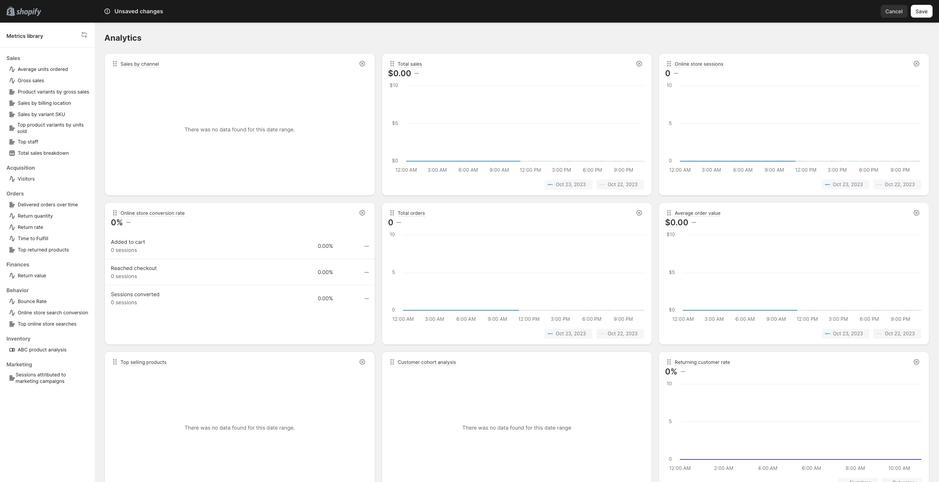 Task type: vqa. For each thing, say whether or not it's contained in the screenshot.
Save
yes



Task type: locate. For each thing, give the bounding box(es) containing it.
return quantity
[[18, 213, 53, 219]]

sales inside button
[[18, 111, 30, 117]]

sales down average units ordered
[[32, 77, 44, 83]]

top returned products
[[18, 247, 69, 253]]

2 vertical spatial sales
[[30, 150, 42, 156]]

marketing
[[16, 378, 38, 384]]

sales down the 'staff'
[[30, 150, 42, 156]]

1 vertical spatial variants
[[46, 122, 64, 128]]

product variants by gross sales
[[18, 89, 89, 95]]

2 vertical spatial sales
[[18, 111, 30, 117]]

1 return from the top
[[18, 213, 33, 219]]

by left gross
[[56, 89, 62, 95]]

sales for sales
[[6, 55, 20, 61]]

0 horizontal spatial to
[[30, 235, 35, 241]]

product for top
[[27, 122, 45, 128]]

save button
[[911, 5, 933, 18]]

unsaved changes
[[114, 8, 163, 15]]

variants inside top product variants by units sold
[[46, 122, 64, 128]]

online store search conversion button
[[6, 307, 91, 318]]

billing
[[38, 100, 52, 106]]

conversion
[[63, 310, 88, 316]]

store down rate
[[34, 310, 45, 316]]

by down sales by variant sku button
[[66, 122, 71, 128]]

average units ordered button
[[6, 64, 91, 75]]

0 vertical spatial sales
[[32, 77, 44, 83]]

searches
[[56, 321, 76, 327]]

top down sold
[[18, 139, 26, 145]]

delivered
[[18, 202, 39, 208]]

top for top returned products
[[18, 247, 26, 253]]

return
[[18, 213, 33, 219], [18, 224, 33, 230], [18, 272, 33, 279]]

to right time
[[30, 235, 35, 241]]

abc
[[18, 347, 28, 353]]

by inside top product variants by units sold
[[66, 122, 71, 128]]

product
[[18, 89, 36, 95]]

online store search conversion
[[18, 310, 88, 316]]

bounce rate button
[[6, 296, 91, 307]]

top down time
[[18, 247, 26, 253]]

return inside button
[[18, 213, 33, 219]]

acquisition
[[6, 164, 35, 171]]

top up sold
[[17, 122, 26, 128]]

store down online store search conversion button in the bottom left of the page
[[43, 321, 54, 327]]

sales
[[6, 55, 20, 61], [18, 100, 30, 106], [18, 111, 30, 117]]

top online store searches button
[[6, 318, 91, 330]]

sales up average
[[6, 55, 20, 61]]

breakdown
[[43, 150, 69, 156]]

orders
[[41, 202, 55, 208]]

metrics library
[[6, 32, 43, 39]]

return value
[[18, 272, 46, 279]]

0 vertical spatial to
[[30, 235, 35, 241]]

0 vertical spatial product
[[27, 122, 45, 128]]

return value button
[[6, 270, 91, 281]]

delivered orders over time button
[[6, 199, 91, 210]]

3 return from the top
[[18, 272, 33, 279]]

top staff button
[[6, 136, 91, 148]]

by inside "button"
[[56, 89, 62, 95]]

to up the campaigns
[[61, 372, 66, 378]]

to inside the sessions attributed to marketing campaigns
[[61, 372, 66, 378]]

to
[[30, 235, 35, 241], [61, 372, 66, 378]]

return rate
[[18, 224, 43, 230]]

0 vertical spatial variants
[[37, 89, 55, 95]]

product inside top product variants by units sold
[[27, 122, 45, 128]]

return rate button
[[6, 222, 91, 233]]

sales up sold
[[18, 111, 30, 117]]

by left variant
[[31, 111, 37, 117]]

top
[[17, 122, 26, 128], [18, 139, 26, 145], [18, 247, 26, 253], [18, 321, 26, 327]]

1 horizontal spatial to
[[61, 372, 66, 378]]

1 vertical spatial sales
[[18, 100, 30, 106]]

bounce rate
[[18, 298, 47, 304]]

sales by billing location button
[[6, 98, 91, 109]]

units
[[38, 66, 49, 72], [73, 122, 84, 128]]

variants inside "button"
[[37, 89, 55, 95]]

no change image
[[415, 70, 419, 77], [126, 219, 131, 226], [397, 219, 401, 226], [364, 295, 369, 302]]

units down sales by variant sku button
[[73, 122, 84, 128]]

ordered
[[50, 66, 68, 72]]

abc product analysis button
[[6, 344, 91, 356]]

bounce
[[18, 298, 35, 304]]

by
[[56, 89, 62, 95], [31, 100, 37, 106], [31, 111, 37, 117], [66, 122, 71, 128]]

top inside top product variants by units sold
[[17, 122, 26, 128]]

top product variants by units sold
[[17, 122, 84, 134]]

return up time
[[18, 224, 33, 230]]

variants up the billing
[[37, 89, 55, 95]]

attributed
[[37, 372, 60, 378]]

visitors
[[18, 176, 35, 182]]

metrics
[[6, 32, 26, 39]]

average
[[18, 66, 36, 72]]

time
[[68, 202, 78, 208]]

product inside inventory menu
[[29, 347, 47, 353]]

time to fulfill button
[[6, 233, 91, 244]]

2 vertical spatial return
[[18, 272, 33, 279]]

top down the online
[[18, 321, 26, 327]]

1 vertical spatial units
[[73, 122, 84, 128]]

return down 'delivered'
[[18, 213, 33, 219]]

product right abc
[[29, 347, 47, 353]]

sales inside button
[[18, 100, 30, 106]]

to inside orders menu
[[30, 235, 35, 241]]

sales for sales by variant sku
[[18, 111, 30, 117]]

0 vertical spatial sales
[[6, 55, 20, 61]]

variant
[[38, 111, 54, 117]]

return inside finances menu
[[18, 272, 33, 279]]

sales
[[32, 77, 44, 83], [77, 89, 89, 95], [30, 150, 42, 156]]

gross sales
[[18, 77, 44, 83]]

acquisition menu
[[6, 159, 91, 185]]

units up gross sales button
[[38, 66, 49, 72]]

top inside behavior menu
[[18, 321, 26, 327]]

analytics
[[104, 33, 142, 43]]

sku
[[55, 111, 65, 117]]

return down finances
[[18, 272, 33, 279]]

marketing menu
[[6, 356, 91, 386]]

1 vertical spatial sales
[[77, 89, 89, 95]]

no change image
[[674, 70, 678, 77], [692, 219, 696, 226], [364, 243, 369, 250], [364, 269, 369, 276], [681, 368, 685, 375]]

library
[[27, 32, 43, 39]]

product down sales by variant sku
[[27, 122, 45, 128]]

online
[[28, 321, 41, 327]]

by inside button
[[31, 111, 37, 117]]

total
[[18, 150, 29, 156]]

top inside orders menu
[[18, 247, 26, 253]]

behavior menu
[[6, 281, 91, 330]]

1 vertical spatial return
[[18, 224, 33, 230]]

variants
[[37, 89, 55, 95], [46, 122, 64, 128]]

location
[[53, 100, 71, 106]]

1 vertical spatial to
[[61, 372, 66, 378]]

product
[[27, 122, 45, 128], [29, 347, 47, 353]]

1 horizontal spatial units
[[73, 122, 84, 128]]

0 horizontal spatial units
[[38, 66, 49, 72]]

gross
[[18, 77, 31, 83]]

analysis
[[48, 347, 67, 353]]

campaigns
[[40, 378, 65, 384]]

1 vertical spatial product
[[29, 347, 47, 353]]

save
[[916, 8, 928, 15]]

sales for sales by billing location
[[18, 100, 30, 106]]

0 vertical spatial return
[[18, 213, 33, 219]]

sales right gross
[[77, 89, 89, 95]]

sales down product
[[18, 100, 30, 106]]

2 return from the top
[[18, 224, 33, 230]]

1 vertical spatial store
[[43, 321, 54, 327]]

variants down sku
[[46, 122, 64, 128]]

products
[[49, 247, 69, 253]]

rate
[[36, 298, 47, 304]]

time to fulfill
[[18, 235, 48, 241]]

unsaved
[[114, 8, 138, 15]]



Task type: describe. For each thing, give the bounding box(es) containing it.
orders menu
[[6, 185, 91, 256]]

marketing
[[6, 361, 32, 368]]

top product variants by units sold button
[[6, 120, 91, 136]]

product for abc
[[29, 347, 47, 353]]

abc product analysis
[[18, 347, 67, 353]]

by left the billing
[[31, 100, 37, 106]]

sales inside "button"
[[77, 89, 89, 95]]

sessions attributed to marketing campaigns
[[16, 372, 66, 384]]

behavior
[[6, 287, 29, 293]]

top for top online store searches
[[18, 321, 26, 327]]

top returned products button
[[6, 244, 91, 256]]

total sales breakdown button
[[6, 148, 91, 159]]

sessions attributed to marketing campaigns button
[[6, 370, 91, 386]]

cancel button
[[881, 5, 908, 18]]

finances
[[6, 261, 29, 268]]

sales for gross sales
[[32, 77, 44, 83]]

orders
[[6, 190, 24, 197]]

top for top staff
[[18, 139, 26, 145]]

over
[[57, 202, 67, 208]]

gross sales button
[[6, 75, 91, 86]]

delivered orders over time
[[18, 202, 78, 208]]

return for return value
[[18, 272, 33, 279]]

top for top product variants by units sold
[[17, 122, 26, 128]]

sold
[[17, 128, 27, 134]]

visitors button
[[6, 173, 91, 185]]

return for return quantity
[[18, 213, 33, 219]]

staff
[[28, 139, 38, 145]]

cancel
[[885, 8, 903, 15]]

returned
[[28, 247, 47, 253]]

quantity
[[34, 213, 53, 219]]

sales by variant sku
[[18, 111, 65, 117]]

average units ordered
[[18, 66, 68, 72]]

online
[[18, 310, 32, 316]]

sessions
[[16, 372, 36, 378]]

return for return rate
[[18, 224, 33, 230]]

0 vertical spatial store
[[34, 310, 45, 316]]

finances menu
[[6, 256, 91, 281]]

units inside top product variants by units sold
[[73, 122, 84, 128]]

search
[[47, 310, 62, 316]]

total sales breakdown
[[18, 150, 69, 156]]

return quantity button
[[6, 210, 91, 222]]

inventory
[[6, 335, 31, 342]]

changes
[[140, 8, 163, 15]]

top staff
[[18, 139, 38, 145]]

sales for total sales breakdown
[[30, 150, 42, 156]]

sales menu
[[6, 49, 91, 159]]

top online store searches
[[18, 321, 76, 327]]

value
[[34, 272, 46, 279]]

sales by billing location
[[18, 100, 71, 106]]

rate
[[34, 224, 43, 230]]

sales by variant sku button
[[6, 109, 91, 120]]

time
[[18, 235, 29, 241]]

gross
[[63, 89, 76, 95]]

fulfill
[[36, 235, 48, 241]]

inventory menu
[[6, 330, 91, 356]]

product variants by gross sales button
[[6, 86, 91, 98]]

0 vertical spatial units
[[38, 66, 49, 72]]



